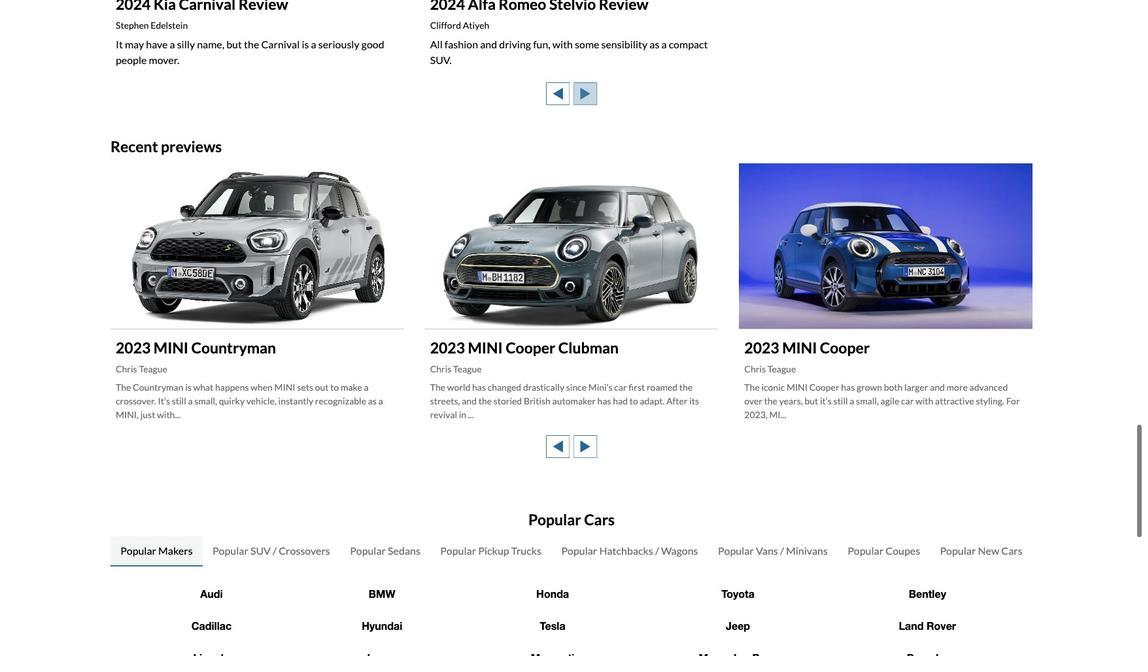 Task type: vqa. For each thing, say whether or not it's contained in the screenshot.
still
yes



Task type: locate. For each thing, give the bounding box(es) containing it.
teague
[[139, 363, 167, 374], [453, 363, 482, 374], [768, 363, 796, 374]]

2 horizontal spatial chris
[[745, 363, 766, 374]]

still inside "the countryman is what happens when mini sets out to make a crossover. it's still a small, quirky vehicle, instantly recognizable as a mini, just with..."
[[172, 395, 186, 406]]

cooper inside 2023 mini cooper chris teague
[[820, 338, 870, 356]]

cars up hatchbacks
[[584, 510, 615, 528]]

car down larger
[[901, 395, 914, 406]]

larger
[[905, 381, 929, 392]]

2023 for 2023 mini cooper clubman
[[430, 338, 465, 356]]

cooper up grown
[[820, 338, 870, 356]]

and down atiyeh
[[480, 37, 497, 50]]

1 the from the left
[[116, 381, 131, 392]]

still inside the iconic mini cooper has grown both larger and more advanced over the years, but it's still a small, agile car with attractive styling. for 2023, mi...
[[834, 395, 848, 406]]

1 horizontal spatial countryman
[[191, 338, 276, 356]]

1 vertical spatial countryman
[[133, 381, 183, 392]]

more
[[947, 381, 968, 392]]

honda
[[536, 587, 569, 600]]

2 still from the left
[[834, 395, 848, 406]]

chris inside 2023 mini cooper clubman chris teague
[[430, 363, 452, 374]]

has left grown
[[841, 381, 855, 392]]

0 horizontal spatial /
[[273, 544, 277, 557]]

popular for popular sedans
[[350, 544, 386, 557]]

chris for 2023 mini cooper
[[745, 363, 766, 374]]

out
[[315, 381, 329, 392]]

adapt.
[[640, 395, 665, 406]]

mini up instantly
[[274, 381, 295, 392]]

1 horizontal spatial has
[[598, 395, 611, 406]]

has down mini's
[[598, 395, 611, 406]]

it's
[[820, 395, 832, 406]]

vehicle,
[[246, 395, 277, 406]]

0 vertical spatial and
[[480, 37, 497, 50]]

small, down grown
[[856, 395, 879, 406]]

2023 inside 2023 mini cooper clubman chris teague
[[430, 338, 465, 356]]

chris teague link for 2023 mini countryman
[[116, 363, 167, 374]]

1 horizontal spatial with
[[916, 395, 934, 406]]

hyundai link
[[362, 619, 403, 632]]

first
[[629, 381, 645, 392]]

teague for 2023 mini countryman
[[139, 363, 167, 374]]

chris teague link up iconic
[[745, 363, 796, 374]]

2023 up iconic
[[745, 338, 780, 356]]

popular left suv
[[213, 544, 248, 557]]

1 horizontal spatial 2023
[[430, 338, 465, 356]]

2023 up the crossover.
[[116, 338, 151, 356]]

1 small, from the left
[[194, 395, 217, 406]]

2 horizontal spatial chris teague link
[[745, 363, 796, 374]]

1 horizontal spatial to
[[630, 395, 638, 406]]

small,
[[194, 395, 217, 406], [856, 395, 879, 406]]

tesla link
[[540, 619, 566, 632]]

but inside it may have a silly name, but the carnival is a seriously good people mover.
[[226, 37, 242, 50]]

popular left new
[[940, 544, 976, 557]]

car up had
[[614, 381, 627, 392]]

with right fun,
[[553, 37, 573, 50]]

as right the sensibility
[[650, 37, 660, 50]]

small, inside the iconic mini cooper has grown both larger and more advanced over the years, but it's still a small, agile car with attractive styling. for 2023, mi...
[[856, 395, 879, 406]]

3 / from the left
[[780, 544, 784, 557]]

with
[[553, 37, 573, 50], [916, 395, 934, 406]]

teague up "world"
[[453, 363, 482, 374]]

toyota
[[722, 587, 755, 600]]

still
[[172, 395, 186, 406], [834, 395, 848, 406]]

1 horizontal spatial small,
[[856, 395, 879, 406]]

cadillac link
[[191, 619, 232, 632]]

chris up "world"
[[430, 363, 452, 374]]

countryman up it's
[[133, 381, 183, 392]]

2 chris teague link from the left
[[430, 363, 482, 374]]

with down larger
[[916, 395, 934, 406]]

0 vertical spatial cars
[[584, 510, 615, 528]]

chris inside 2023 mini cooper chris teague
[[745, 363, 766, 374]]

cooper up it's
[[810, 381, 840, 392]]

2023 for 2023 mini countryman
[[116, 338, 151, 356]]

mini inside '2023 mini countryman chris teague'
[[154, 338, 188, 356]]

make
[[341, 381, 362, 392]]

teague inside '2023 mini countryman chris teague'
[[139, 363, 167, 374]]

mini inside the iconic mini cooper has grown both larger and more advanced over the years, but it's still a small, agile car with attractive styling. for 2023, mi...
[[787, 381, 808, 392]]

cooper
[[506, 338, 556, 356], [820, 338, 870, 356], [810, 381, 840, 392]]

mini up years,
[[787, 381, 808, 392]]

0 horizontal spatial the
[[116, 381, 131, 392]]

the left 'carnival'
[[244, 37, 259, 50]]

2023 mini countryman image
[[111, 163, 404, 328]]

popular for popular new cars
[[940, 544, 976, 557]]

1 vertical spatial car
[[901, 395, 914, 406]]

crossover.
[[116, 395, 156, 406]]

1 horizontal spatial chris teague link
[[430, 363, 482, 374]]

2 horizontal spatial /
[[780, 544, 784, 557]]

popular suv / crossovers
[[213, 544, 330, 557]]

1 horizontal spatial the
[[430, 381, 445, 392]]

teague inside 2023 mini cooper chris teague
[[768, 363, 796, 374]]

/
[[273, 544, 277, 557], [655, 544, 659, 557], [780, 544, 784, 557]]

2023 mini cooper clubman image
[[420, 160, 723, 331]]

/ for minivans
[[780, 544, 784, 557]]

popular left makers
[[120, 544, 156, 557]]

teague for 2023 mini cooper
[[768, 363, 796, 374]]

1 horizontal spatial is
[[302, 37, 309, 50]]

2023
[[116, 338, 151, 356], [430, 338, 465, 356], [745, 338, 780, 356]]

instantly
[[278, 395, 313, 406]]

1 horizontal spatial and
[[480, 37, 497, 50]]

happens
[[215, 381, 249, 392]]

the up the crossover.
[[116, 381, 131, 392]]

1 vertical spatial with
[[916, 395, 934, 406]]

and left more
[[930, 381, 945, 392]]

years,
[[779, 395, 803, 406]]

mini up changed at the left of page
[[468, 338, 503, 356]]

to right out
[[330, 381, 339, 392]]

clifford
[[430, 19, 461, 30]]

0 horizontal spatial to
[[330, 381, 339, 392]]

0 vertical spatial with
[[553, 37, 573, 50]]

1 still from the left
[[172, 395, 186, 406]]

0 horizontal spatial car
[[614, 381, 627, 392]]

automaker
[[552, 395, 596, 406]]

2023 inside 2023 mini cooper chris teague
[[745, 338, 780, 356]]

to inside "the countryman is what happens when mini sets out to make a crossover. it's still a small, quirky vehicle, instantly recognizable as a mini, just with..."
[[330, 381, 339, 392]]

but right name,
[[226, 37, 242, 50]]

0 horizontal spatial as
[[368, 395, 377, 406]]

0 horizontal spatial still
[[172, 395, 186, 406]]

1 vertical spatial is
[[185, 381, 192, 392]]

0 vertical spatial is
[[302, 37, 309, 50]]

1 chris teague link from the left
[[116, 363, 167, 374]]

0 horizontal spatial countryman
[[133, 381, 183, 392]]

has
[[472, 381, 486, 392], [841, 381, 855, 392], [598, 395, 611, 406]]

0 vertical spatial but
[[226, 37, 242, 50]]

0 horizontal spatial has
[[472, 381, 486, 392]]

popular cars
[[528, 510, 615, 528]]

teague up it's
[[139, 363, 167, 374]]

the left storied on the left bottom
[[479, 395, 492, 406]]

/ right suv
[[273, 544, 277, 557]]

popular left pickup
[[440, 544, 476, 557]]

2 horizontal spatial the
[[745, 381, 760, 392]]

mover.
[[149, 53, 180, 66]]

popular for popular suv / crossovers
[[213, 544, 248, 557]]

land rover
[[899, 619, 956, 632]]

0 vertical spatial as
[[650, 37, 660, 50]]

2 2023 from the left
[[430, 338, 465, 356]]

previews
[[161, 137, 222, 155]]

3 chris teague link from the left
[[745, 363, 796, 374]]

0 horizontal spatial but
[[226, 37, 242, 50]]

0 vertical spatial countryman
[[191, 338, 276, 356]]

is left what in the bottom of the page
[[185, 381, 192, 392]]

chris teague link
[[116, 363, 167, 374], [430, 363, 482, 374], [745, 363, 796, 374]]

the inside the world has changed drastically since mini's car first roamed the streets, and the storied british automaker has had to adapt. after its revival in ...
[[430, 381, 445, 392]]

and up ...
[[462, 395, 477, 406]]

mini
[[154, 338, 188, 356], [468, 338, 503, 356], [782, 338, 817, 356], [274, 381, 295, 392], [787, 381, 808, 392]]

the down iconic
[[764, 395, 778, 406]]

chris up iconic
[[745, 363, 766, 374]]

2023 mini cooper image
[[739, 163, 1033, 328]]

mini inside 2023 mini cooper chris teague
[[782, 338, 817, 356]]

stephen
[[116, 19, 149, 30]]

but inside the iconic mini cooper has grown both larger and more advanced over the years, but it's still a small, agile car with attractive styling. for 2023, mi...
[[805, 395, 818, 406]]

is right 'carnival'
[[302, 37, 309, 50]]

1 2023 from the left
[[116, 338, 151, 356]]

with...
[[157, 409, 181, 420]]

tesla
[[540, 619, 566, 632]]

bmw
[[369, 587, 396, 600]]

cooper inside the iconic mini cooper has grown both larger and more advanced over the years, but it's still a small, agile car with attractive styling. for 2023, mi...
[[810, 381, 840, 392]]

3 teague from the left
[[768, 363, 796, 374]]

the up over
[[745, 381, 760, 392]]

the inside the iconic mini cooper has grown both larger and more advanced over the years, but it's still a small, agile car with attractive styling. for 2023, mi...
[[745, 381, 760, 392]]

is inside "the countryman is what happens when mini sets out to make a crossover. it's still a small, quirky vehicle, instantly recognizable as a mini, just with..."
[[185, 381, 192, 392]]

recent
[[111, 137, 158, 155]]

0 horizontal spatial is
[[185, 381, 192, 392]]

as right recognizable
[[368, 395, 377, 406]]

2 horizontal spatial and
[[930, 381, 945, 392]]

2 horizontal spatial has
[[841, 381, 855, 392]]

cooper inside 2023 mini cooper clubman chris teague
[[506, 338, 556, 356]]

streets,
[[430, 395, 460, 406]]

vans
[[756, 544, 778, 557]]

chris teague link up "world"
[[430, 363, 482, 374]]

1 vertical spatial and
[[930, 381, 945, 392]]

popular left vans
[[718, 544, 754, 557]]

both
[[884, 381, 903, 392]]

teague up iconic
[[768, 363, 796, 374]]

to inside the world has changed drastically since mini's car first roamed the streets, and the storied british automaker has had to adapt. after its revival in ...
[[630, 395, 638, 406]]

3 2023 from the left
[[745, 338, 780, 356]]

2 chris from the left
[[430, 363, 452, 374]]

1 / from the left
[[273, 544, 277, 557]]

the
[[116, 381, 131, 392], [430, 381, 445, 392], [745, 381, 760, 392]]

1 horizontal spatial chris
[[430, 363, 452, 374]]

countryman
[[191, 338, 276, 356], [133, 381, 183, 392]]

mini up iconic
[[782, 338, 817, 356]]

3 the from the left
[[745, 381, 760, 392]]

chris teague link up the crossover.
[[116, 363, 167, 374]]

popular vans / minivans
[[718, 544, 828, 557]]

sets
[[297, 381, 313, 392]]

0 horizontal spatial and
[[462, 395, 477, 406]]

to right had
[[630, 395, 638, 406]]

rover
[[927, 619, 956, 632]]

2023 inside '2023 mini countryman chris teague'
[[116, 338, 151, 356]]

2023 mini cooper link
[[745, 338, 870, 356]]

it's
[[158, 395, 170, 406]]

2 / from the left
[[655, 544, 659, 557]]

2 vertical spatial and
[[462, 395, 477, 406]]

as inside all fashion and driving fun, with some sensibility as a compact suv.
[[650, 37, 660, 50]]

jeep link
[[726, 619, 750, 632]]

0 horizontal spatial small,
[[194, 395, 217, 406]]

/ right vans
[[780, 544, 784, 557]]

the inside "the countryman is what happens when mini sets out to make a crossover. it's still a small, quirky vehicle, instantly recognizable as a mini, just with..."
[[116, 381, 131, 392]]

popular left sedans at the left of the page
[[350, 544, 386, 557]]

1 horizontal spatial as
[[650, 37, 660, 50]]

british
[[524, 395, 551, 406]]

cooper up drastically
[[506, 338, 556, 356]]

popular for popular makers
[[120, 544, 156, 557]]

car inside the world has changed drastically since mini's car first roamed the streets, and the storied british automaker has had to adapt. after its revival in ...
[[614, 381, 627, 392]]

popular down popular cars
[[562, 544, 597, 557]]

silly
[[177, 37, 195, 50]]

0 horizontal spatial teague
[[139, 363, 167, 374]]

1 horizontal spatial teague
[[453, 363, 482, 374]]

good
[[362, 37, 384, 50]]

1 teague from the left
[[139, 363, 167, 374]]

1 horizontal spatial but
[[805, 395, 818, 406]]

0 vertical spatial car
[[614, 381, 627, 392]]

pickup
[[478, 544, 509, 557]]

the up its
[[680, 381, 693, 392]]

in
[[459, 409, 466, 420]]

but left it's
[[805, 395, 818, 406]]

0 horizontal spatial chris
[[116, 363, 137, 374]]

small, down what in the bottom of the page
[[194, 395, 217, 406]]

chris up the crossover.
[[116, 363, 137, 374]]

the up streets,
[[430, 381, 445, 392]]

cars right new
[[1002, 544, 1023, 557]]

countryman inside "the countryman is what happens when mini sets out to make a crossover. it's still a small, quirky vehicle, instantly recognizable as a mini, just with..."
[[133, 381, 183, 392]]

/ left wagons at the right
[[655, 544, 659, 557]]

3 chris from the left
[[745, 363, 766, 374]]

2 small, from the left
[[856, 395, 879, 406]]

mini up it's
[[154, 338, 188, 356]]

people
[[116, 53, 147, 66]]

0 horizontal spatial 2023
[[116, 338, 151, 356]]

with inside all fashion and driving fun, with some sensibility as a compact suv.
[[553, 37, 573, 50]]

the
[[244, 37, 259, 50], [680, 381, 693, 392], [479, 395, 492, 406], [764, 395, 778, 406]]

1 horizontal spatial /
[[655, 544, 659, 557]]

countryman up "happens"
[[191, 338, 276, 356]]

2023 mini cooper clubman link
[[430, 338, 619, 356]]

1 horizontal spatial car
[[901, 395, 914, 406]]

1 horizontal spatial still
[[834, 395, 848, 406]]

2 teague from the left
[[453, 363, 482, 374]]

revival
[[430, 409, 457, 420]]

popular up trucks on the left bottom of page
[[528, 510, 581, 528]]

has right "world"
[[472, 381, 486, 392]]

1 chris from the left
[[116, 363, 137, 374]]

honda link
[[536, 587, 569, 600]]

0 horizontal spatial chris teague link
[[116, 363, 167, 374]]

2 horizontal spatial 2023
[[745, 338, 780, 356]]

1 vertical spatial to
[[630, 395, 638, 406]]

2 the from the left
[[430, 381, 445, 392]]

cooper for clubman
[[506, 338, 556, 356]]

2 horizontal spatial teague
[[768, 363, 796, 374]]

2023 mini countryman chris teague
[[116, 338, 276, 374]]

0 vertical spatial to
[[330, 381, 339, 392]]

advanced
[[970, 381, 1008, 392]]

0 horizontal spatial with
[[553, 37, 573, 50]]

with inside the iconic mini cooper has grown both larger and more advanced over the years, but it's still a small, agile car with attractive styling. for 2023, mi...
[[916, 395, 934, 406]]

the world has changed drastically since mini's car first roamed the streets, and the storied british automaker has had to adapt. after its revival in ...
[[430, 381, 699, 420]]

1 vertical spatial but
[[805, 395, 818, 406]]

and inside the world has changed drastically since mini's car first roamed the streets, and the storied british automaker has had to adapt. after its revival in ...
[[462, 395, 477, 406]]

chris inside '2023 mini countryman chris teague'
[[116, 363, 137, 374]]

1 vertical spatial as
[[368, 395, 377, 406]]

has inside the iconic mini cooper has grown both larger and more advanced over the years, but it's still a small, agile car with attractive styling. for 2023, mi...
[[841, 381, 855, 392]]

some
[[575, 37, 599, 50]]

small, inside "the countryman is what happens when mini sets out to make a crossover. it's still a small, quirky vehicle, instantly recognizable as a mini, just with..."
[[194, 395, 217, 406]]

new
[[978, 544, 1000, 557]]

car
[[614, 381, 627, 392], [901, 395, 914, 406]]

popular pickup trucks
[[440, 544, 542, 557]]

fun,
[[533, 37, 551, 50]]

mini inside 2023 mini cooper clubman chris teague
[[468, 338, 503, 356]]

1 horizontal spatial cars
[[1002, 544, 1023, 557]]

2023 up "world"
[[430, 338, 465, 356]]

chris teague link for 2023 mini cooper
[[745, 363, 796, 374]]

popular left coupes
[[848, 544, 884, 557]]

mini for 2023 mini countryman
[[154, 338, 188, 356]]

agile
[[881, 395, 900, 406]]

all fashion and driving fun, with some sensibility as a compact suv.
[[430, 37, 708, 66]]



Task type: describe. For each thing, give the bounding box(es) containing it.
quirky
[[219, 395, 245, 406]]

car inside the iconic mini cooper has grown both larger and more advanced over the years, but it's still a small, agile car with attractive styling. for 2023, mi...
[[901, 395, 914, 406]]

popular for popular hatchbacks / wagons
[[562, 544, 597, 557]]

a inside the iconic mini cooper has grown both larger and more advanced over the years, but it's still a small, agile car with attractive styling. for 2023, mi...
[[850, 395, 855, 406]]

popular sedans
[[350, 544, 421, 557]]

since
[[566, 381, 587, 392]]

over
[[745, 395, 763, 406]]

cooper for chris
[[820, 338, 870, 356]]

is inside it may have a silly name, but the carnival is a seriously good people mover.
[[302, 37, 309, 50]]

have
[[146, 37, 168, 50]]

grown
[[857, 381, 882, 392]]

land rover link
[[899, 619, 956, 632]]

hyundai
[[362, 619, 403, 632]]

wagons
[[661, 544, 698, 557]]

hatchbacks
[[599, 544, 653, 557]]

the for 2023 mini cooper clubman
[[430, 381, 445, 392]]

crossovers
[[279, 544, 330, 557]]

popular hatchbacks / wagons
[[562, 544, 698, 557]]

and inside all fashion and driving fun, with some sensibility as a compact suv.
[[480, 37, 497, 50]]

what
[[193, 381, 213, 392]]

coupes
[[886, 544, 920, 557]]

atiyeh
[[463, 19, 489, 30]]

clifford atiyeh
[[430, 19, 489, 30]]

land
[[899, 619, 924, 632]]

mini inside "the countryman is what happens when mini sets out to make a crossover. it's still a small, quirky vehicle, instantly recognizable as a mini, just with..."
[[274, 381, 295, 392]]

...
[[468, 409, 474, 420]]

1 vertical spatial cars
[[1002, 544, 1023, 557]]

attractive
[[935, 395, 974, 406]]

sensibility
[[601, 37, 648, 50]]

compact
[[669, 37, 708, 50]]

the iconic mini cooper has grown both larger and more advanced over the years, but it's still a small, agile car with attractive styling. for 2023, mi...
[[745, 381, 1020, 420]]

roamed
[[647, 381, 678, 392]]

fashion
[[445, 37, 478, 50]]

audi
[[200, 587, 223, 600]]

the inside it may have a silly name, but the carnival is a seriously good people mover.
[[244, 37, 259, 50]]

world
[[447, 381, 471, 392]]

popular for popular vans / minivans
[[718, 544, 754, 557]]

when
[[251, 381, 273, 392]]

teague inside 2023 mini cooper clubman chris teague
[[453, 363, 482, 374]]

mi...
[[770, 409, 787, 420]]

2023 for 2023 mini cooper
[[745, 338, 780, 356]]

it may have a silly name, but the carnival is a seriously good people mover.
[[116, 37, 384, 66]]

audi link
[[200, 587, 223, 600]]

popular for popular pickup trucks
[[440, 544, 476, 557]]

as inside "the countryman is what happens when mini sets out to make a crossover. it's still a small, quirky vehicle, instantly recognizable as a mini, just with..."
[[368, 395, 377, 406]]

it
[[116, 37, 123, 50]]

mini for 2023 mini cooper clubman
[[468, 338, 503, 356]]

its
[[690, 395, 699, 406]]

popular new cars
[[940, 544, 1023, 557]]

bmw link
[[369, 587, 396, 600]]

popular makers
[[120, 544, 193, 557]]

styling.
[[976, 395, 1005, 406]]

the inside the iconic mini cooper has grown both larger and more advanced over the years, but it's still a small, agile car with attractive styling. for 2023, mi...
[[764, 395, 778, 406]]

toyota link
[[722, 587, 755, 600]]

0 horizontal spatial cars
[[584, 510, 615, 528]]

countryman inside '2023 mini countryman chris teague'
[[191, 338, 276, 356]]

edelstein
[[151, 19, 188, 30]]

minivans
[[786, 544, 828, 557]]

recognizable
[[315, 395, 366, 406]]

seriously
[[318, 37, 360, 50]]

changed
[[488, 381, 521, 392]]

the for 2023 mini cooper
[[745, 381, 760, 392]]

name,
[[197, 37, 224, 50]]

chris teague link for 2023 mini cooper clubman
[[430, 363, 482, 374]]

2023,
[[745, 409, 768, 420]]

iconic
[[762, 381, 785, 392]]

popular coupes
[[848, 544, 920, 557]]

popular for popular cars
[[528, 510, 581, 528]]

carnival
[[261, 37, 300, 50]]

a inside all fashion and driving fun, with some sensibility as a compact suv.
[[662, 37, 667, 50]]

just
[[140, 409, 155, 420]]

bentley link
[[909, 587, 946, 600]]

all
[[430, 37, 443, 50]]

2023 mini cooper clubman chris teague
[[430, 338, 619, 374]]

driving
[[499, 37, 531, 50]]

stephen edelstein
[[116, 19, 188, 30]]

sedans
[[388, 544, 421, 557]]

and inside the iconic mini cooper has grown both larger and more advanced over the years, but it's still a small, agile car with attractive styling. for 2023, mi...
[[930, 381, 945, 392]]

cadillac
[[191, 619, 232, 632]]

mini for 2023 mini cooper
[[782, 338, 817, 356]]

bentley
[[909, 587, 946, 600]]

clubman
[[558, 338, 619, 356]]

/ for wagons
[[655, 544, 659, 557]]

the for 2023 mini countryman
[[116, 381, 131, 392]]

chris for 2023 mini countryman
[[116, 363, 137, 374]]

popular for popular coupes
[[848, 544, 884, 557]]

mini,
[[116, 409, 139, 420]]

after
[[667, 395, 688, 406]]

storied
[[494, 395, 522, 406]]

the countryman is what happens when mini sets out to make a crossover. it's still a small, quirky vehicle, instantly recognizable as a mini, just with...
[[116, 381, 383, 420]]

/ for crossovers
[[273, 544, 277, 557]]

jeep
[[726, 619, 750, 632]]

drastically
[[523, 381, 565, 392]]



